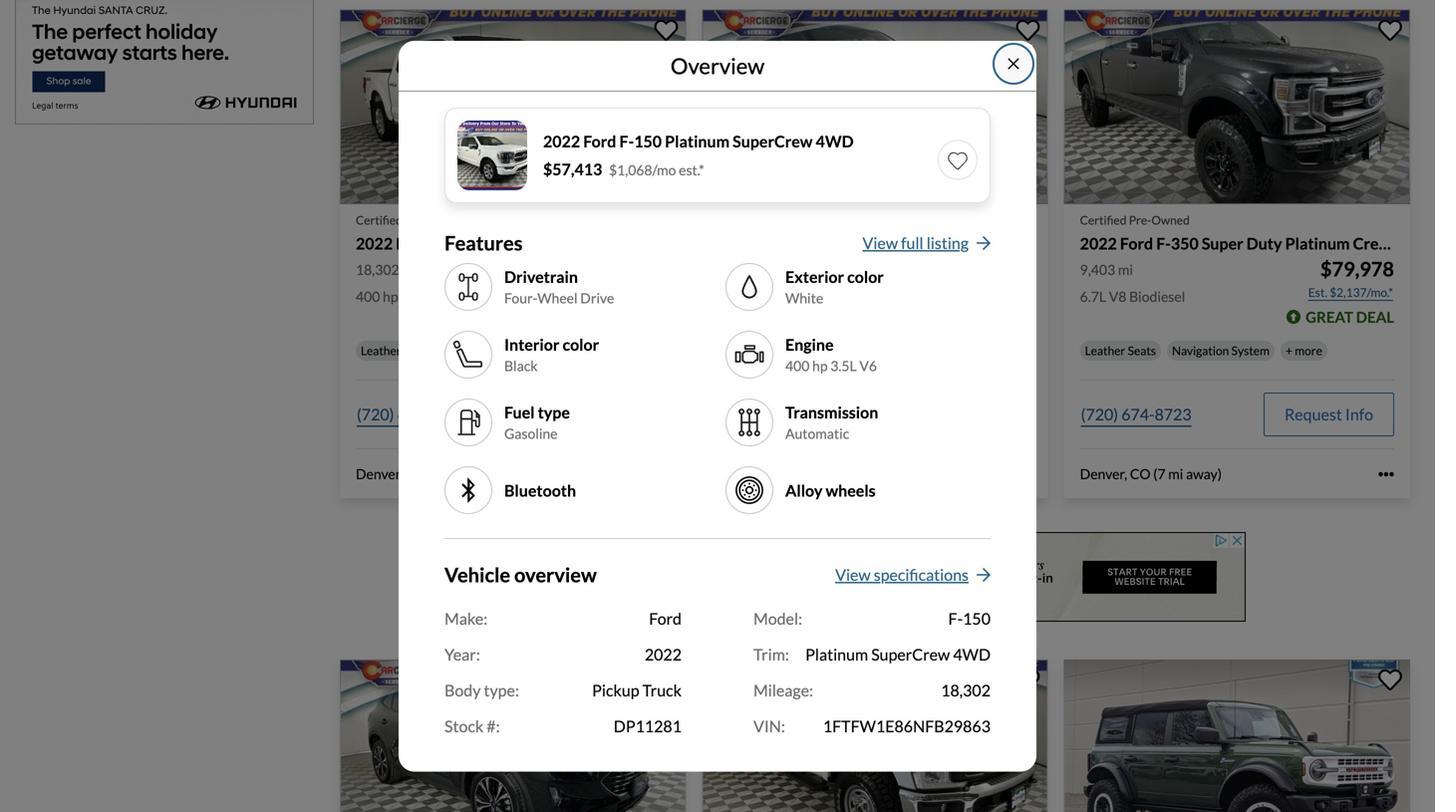Task type: locate. For each thing, give the bounding box(es) containing it.
1 vertical spatial 4wd
[[628, 234, 666, 253]]

(720) for 2022 ford f-350 super duty platinum crew cab 4w
[[1081, 405, 1118, 424]]

2022 inside "certified pre-owned 2022 ford f-350 super duty platinum crew cab 4w"
[[1080, 234, 1117, 253]]

0 horizontal spatial navigation
[[448, 344, 505, 358]]

more right interior
[[571, 344, 598, 358]]

certified inside certified pre-owned 2022 ford f-150 platinum supercrew 4wd
[[356, 213, 402, 227]]

2 674- from the left
[[759, 405, 793, 424]]

more for duty
[[1295, 344, 1323, 358]]

seats left interior color icon
[[404, 344, 432, 358]]

1 owned from the left
[[427, 213, 466, 227]]

2 certified from the left
[[718, 213, 765, 227]]

18,302 up "1ftfw1e86nfb29863"
[[941, 681, 991, 700]]

f- inside "certified pre-owned 2022 ford f-350 super duty platinum crew cab 4w"
[[1156, 234, 1171, 253]]

leather seats down 18,302 mi 400 hp 3.5l v6
[[361, 344, 432, 358]]

pre- up exterior on the top right of page
[[767, 213, 789, 227]]

0 vertical spatial 150
[[634, 132, 662, 151]]

3.5l inside 18,302 mi 400 hp 3.5l v6
[[401, 288, 427, 305]]

1 more from the left
[[571, 344, 598, 358]]

navigation for super
[[1172, 344, 1229, 358]]

150 up $1,068/mo at the top
[[634, 132, 662, 151]]

owned inside certified pre-owned 2022 ford f-150 platinum supercrew 4wd
[[427, 213, 466, 227]]

18,302 for 18,302 mi 400 hp 3.5l v6
[[356, 261, 399, 278]]

navigation system for super
[[1172, 344, 1270, 358]]

2 leather seats from the left
[[1085, 344, 1156, 358]]

exterior color white
[[785, 267, 884, 306]]

leather seats for 2022 ford f-350 super duty platinum crew cab 4w
[[1085, 344, 1156, 358]]

platinum up $79,978
[[1285, 234, 1350, 253]]

info right type
[[621, 405, 649, 424]]

3 away) from the left
[[1186, 466, 1222, 483]]

1 horizontal spatial 18,302
[[941, 681, 991, 700]]

hp left drivetrain icon
[[383, 288, 398, 305]]

0 horizontal spatial away)
[[462, 466, 498, 483]]

1 seats from the left
[[404, 344, 432, 358]]

ford up 9,403 mi 6.7l v8 biodiesel
[[1120, 234, 1153, 253]]

owned for 150
[[427, 213, 466, 227]]

1 vertical spatial 400
[[785, 357, 810, 374]]

features
[[445, 231, 523, 255]]

1 horizontal spatial request info button
[[1264, 393, 1394, 437]]

1 + from the left
[[561, 344, 568, 358]]

owned up explorer on the right of the page
[[789, 213, 828, 227]]

white 2023 ford f-250 super duty xl crew cab 4wd pickup truck four-wheel drive automatic image
[[702, 660, 1048, 812]]

supercrew down overview
[[733, 132, 813, 151]]

3 pre- from the left
[[1129, 213, 1152, 227]]

0 horizontal spatial 3.5l
[[401, 288, 427, 305]]

1 vertical spatial view
[[835, 565, 871, 585]]

co for explorer
[[768, 466, 789, 483]]

1 (720) from the left
[[357, 405, 394, 424]]

pre- for st-
[[767, 213, 789, 227]]

platinum
[[665, 132, 730, 151], [478, 234, 542, 253], [1285, 234, 1350, 253], [805, 645, 868, 664]]

i4
[[747, 288, 759, 305]]

0 horizontal spatial +
[[561, 344, 568, 358]]

fuel type gasoline
[[504, 403, 570, 442]]

18,302 inside overview dialog
[[941, 681, 991, 700]]

1 navigation system from the left
[[448, 344, 545, 358]]

overview dialog
[[399, 41, 1037, 772]]

0 horizontal spatial request
[[560, 405, 618, 424]]

2 vertical spatial 150
[[963, 609, 991, 629]]

1 horizontal spatial (720)
[[719, 405, 756, 424]]

body
[[445, 681, 481, 700]]

1 leather seats from the left
[[361, 344, 432, 358]]

0 horizontal spatial (7
[[429, 466, 441, 483]]

line
[[881, 234, 912, 253]]

supercrew up the drivetrain four-wheel drive
[[545, 234, 625, 253]]

hp down engine
[[812, 357, 828, 374]]

1 vertical spatial v6
[[860, 357, 877, 374]]

pre- inside certified pre-owned 2022 ford explorer st-line rwd 7,048 mi 2.3l i4
[[767, 213, 789, 227]]

ford for 2022 ford explorer st-line rwd
[[758, 234, 791, 253]]

0 horizontal spatial 400
[[356, 288, 380, 305]]

view left full
[[863, 233, 898, 253]]

1 horizontal spatial 400
[[785, 357, 810, 374]]

3 denver, from the left
[[1080, 466, 1127, 483]]

2 more from the left
[[1295, 344, 1323, 358]]

1 request from the left
[[560, 405, 618, 424]]

0 horizontal spatial color
[[563, 335, 599, 354]]

2 request info button from the left
[[1264, 393, 1394, 437]]

leather
[[361, 344, 401, 358], [1085, 344, 1126, 358]]

0 horizontal spatial system
[[507, 344, 545, 358]]

pre- inside "certified pre-owned 2022 ford f-350 super duty platinum crew cab 4w"
[[1129, 213, 1152, 227]]

1 8723 from the left
[[430, 405, 468, 424]]

certified inside certified pre-owned 2022 ford explorer st-line rwd 7,048 mi 2.3l i4
[[718, 213, 765, 227]]

bluetooth
[[504, 481, 576, 500]]

1 (720) 674-8723 from the left
[[357, 405, 468, 424]]

1 pre- from the left
[[405, 213, 427, 227]]

explorer
[[794, 234, 856, 253]]

3 (720) from the left
[[1081, 405, 1118, 424]]

2 horizontal spatial (720) 674-8723 button
[[1080, 393, 1193, 437]]

1 horizontal spatial leather seats
[[1085, 344, 1156, 358]]

150 up drivetrain icon
[[447, 234, 475, 253]]

0 horizontal spatial leather seats
[[361, 344, 432, 358]]

9,403 mi 6.7l v8 biodiesel
[[1080, 261, 1185, 305]]

owned up 350
[[1152, 213, 1190, 227]]

mi inside 9,403 mi 6.7l v8 biodiesel
[[1118, 261, 1133, 278]]

owned inside "certified pre-owned 2022 ford f-350 super duty platinum crew cab 4w"
[[1152, 213, 1190, 227]]

3.5l
[[401, 288, 427, 305], [831, 357, 857, 374]]

alloy wheels image
[[734, 475, 765, 506]]

platinum up "drivetrain"
[[478, 234, 542, 253]]

2 co from the left
[[768, 466, 789, 483]]

view for vehicle overview
[[835, 565, 871, 585]]

f- down 'specifications'
[[948, 609, 963, 629]]

3 (720) 674-8723 button from the left
[[1080, 393, 1193, 437]]

color inside interior color black
[[563, 335, 599, 354]]

request info button down interior color black at the left of page
[[540, 393, 670, 437]]

0 horizontal spatial advertisement region
[[15, 0, 314, 125]]

2 horizontal spatial (720) 674-8723
[[1081, 405, 1192, 424]]

ford up $57,413
[[583, 132, 616, 151]]

1 denver, from the left
[[356, 466, 403, 483]]

0 vertical spatial 4wd
[[816, 132, 854, 151]]

(720) for 2022 ford f-150 platinum supercrew 4wd
[[357, 405, 394, 424]]

18,302 inside 18,302 mi 400 hp 3.5l v6
[[356, 261, 399, 278]]

0 vertical spatial color
[[847, 267, 884, 286]]

pre- up 18,302 mi 400 hp 3.5l v6
[[405, 213, 427, 227]]

certified up 7,048
[[718, 213, 765, 227]]

2022 for 2022 ford f-150 platinum supercrew 4wd
[[356, 234, 393, 253]]

2 vertical spatial 4wd
[[953, 645, 991, 664]]

great deal
[[1306, 308, 1394, 326]]

0 horizontal spatial owned
[[427, 213, 466, 227]]

2 denver, from the left
[[718, 466, 765, 483]]

1 horizontal spatial supercrew
[[733, 132, 813, 151]]

(720) 674-8723
[[357, 405, 468, 424], [719, 405, 830, 424], [1081, 405, 1192, 424]]

2 request from the left
[[1285, 405, 1342, 424]]

v6 left drivetrain icon
[[430, 288, 448, 305]]

seats down biodiesel on the top right of page
[[1128, 344, 1156, 358]]

1 674- from the left
[[397, 405, 431, 424]]

leather down 18,302 mi 400 hp 3.5l v6
[[361, 344, 401, 358]]

1 horizontal spatial away)
[[824, 466, 860, 483]]

denver, co (7 mi away)
[[356, 466, 498, 483], [718, 466, 860, 483], [1080, 466, 1222, 483]]

request right fuel
[[560, 405, 618, 424]]

navigation system
[[448, 344, 545, 358], [1172, 344, 1270, 358]]

f-150
[[948, 609, 991, 629]]

owned up the features
[[427, 213, 466, 227]]

0 horizontal spatial pre-
[[405, 213, 427, 227]]

1 horizontal spatial leather
[[1085, 344, 1126, 358]]

super
[[1202, 234, 1244, 253]]

interior color image
[[453, 339, 484, 371]]

2 (7 from the left
[[791, 466, 804, 483]]

2 horizontal spatial certified
[[1080, 213, 1127, 227]]

seats for 350
[[1128, 344, 1156, 358]]

0 vertical spatial supercrew
[[733, 132, 813, 151]]

+ more
[[561, 344, 598, 358], [1286, 344, 1323, 358]]

1 horizontal spatial est.
[[1308, 285, 1328, 300]]

supercrew
[[733, 132, 813, 151], [545, 234, 625, 253], [871, 645, 950, 664]]

0 horizontal spatial leather
[[361, 344, 401, 358]]

2 system from the left
[[1232, 344, 1270, 358]]

0 horizontal spatial 8723
[[430, 405, 468, 424]]

color
[[847, 267, 884, 286], [563, 335, 599, 354]]

platinum inside the 2022 ford f-150 platinum supercrew 4wd $57,413 $1,068/mo est.*
[[665, 132, 730, 151]]

3.5l down engine
[[831, 357, 857, 374]]

transmission image
[[734, 407, 765, 439]]

(7 for explorer
[[791, 466, 804, 483]]

certified up 9,403
[[1080, 213, 1127, 227]]

2 navigation system from the left
[[1172, 344, 1270, 358]]

ford
[[583, 132, 616, 151], [396, 234, 429, 253], [758, 234, 791, 253], [1120, 234, 1153, 253], [649, 609, 682, 629]]

0 vertical spatial 400
[[356, 288, 380, 305]]

f- up $1,068/mo at the top
[[619, 132, 634, 151]]

1 horizontal spatial co
[[768, 466, 789, 483]]

system
[[507, 344, 545, 358], [1232, 344, 1270, 358]]

advertisement region
[[15, 0, 314, 125], [520, 532, 1246, 622]]

1 horizontal spatial navigation
[[1172, 344, 1229, 358]]

certified for 2022 ford f-350 super duty platinum crew cab 4w
[[1080, 213, 1127, 227]]

v6 up the transmission
[[860, 357, 877, 374]]

ford inside "certified pre-owned 2022 ford f-350 super duty platinum crew cab 4w"
[[1120, 234, 1153, 253]]

150 down arrow right image
[[963, 609, 991, 629]]

1 horizontal spatial v6
[[860, 357, 877, 374]]

supercrew inside certified pre-owned 2022 ford f-150 platinum supercrew 4wd
[[545, 234, 625, 253]]

+ more down great on the right of page
[[1286, 344, 1323, 358]]

2 horizontal spatial denver,
[[1080, 466, 1127, 483]]

4wd
[[816, 132, 854, 151], [628, 234, 666, 253], [953, 645, 991, 664]]

2 navigation from the left
[[1172, 344, 1229, 358]]

1 horizontal spatial hp
[[812, 357, 828, 374]]

certified up 18,302 mi 400 hp 3.5l v6
[[356, 213, 402, 227]]

black
[[504, 357, 538, 374]]

1 vertical spatial 150
[[447, 234, 475, 253]]

navigation system down four-
[[448, 344, 545, 358]]

2 horizontal spatial (720)
[[1081, 405, 1118, 424]]

0 horizontal spatial supercrew
[[545, 234, 625, 253]]

1 (7 from the left
[[429, 466, 441, 483]]

v6 inside engine 400 hp 3.5l v6
[[860, 357, 877, 374]]

2 away) from the left
[[824, 466, 860, 483]]

f- up 18,302 mi 400 hp 3.5l v6
[[432, 234, 447, 253]]

2 horizontal spatial pre-
[[1129, 213, 1152, 227]]

0 vertical spatial view
[[863, 233, 898, 253]]

2022 up $57,413
[[543, 132, 580, 151]]

est. $1,534/mo.*
[[584, 285, 669, 300]]

view
[[863, 233, 898, 253], [835, 565, 871, 585]]

navigation down drivetrain icon
[[448, 344, 505, 358]]

certified for 2022 ford f-150 platinum supercrew 4wd
[[356, 213, 402, 227]]

hp
[[383, 288, 398, 305], [812, 357, 828, 374]]

1 co from the left
[[406, 466, 427, 483]]

(720) 674-8723 for 2022 ford f-350 super duty platinum crew cab 4w
[[1081, 405, 1192, 424]]

2022 inside the 2022 ford f-150 platinum supercrew 4wd $57,413 $1,068/mo est.*
[[543, 132, 580, 151]]

stock #:
[[445, 717, 500, 736]]

674- for 2022 ford f-350 super duty platinum crew cab 4w
[[1121, 405, 1155, 424]]

2 horizontal spatial 674-
[[1121, 405, 1155, 424]]

navigation system down biodiesel on the top right of page
[[1172, 344, 1270, 358]]

1 horizontal spatial +
[[1286, 344, 1293, 358]]

navigation
[[448, 344, 505, 358], [1172, 344, 1229, 358]]

more
[[571, 344, 598, 358], [1295, 344, 1323, 358]]

owned inside certified pre-owned 2022 ford explorer st-line rwd 7,048 mi 2.3l i4
[[789, 213, 828, 227]]

0 horizontal spatial info
[[621, 405, 649, 424]]

ford inside certified pre-owned 2022 ford f-150 platinum supercrew 4wd
[[396, 234, 429, 253]]

0 horizontal spatial denver,
[[356, 466, 403, 483]]

1 horizontal spatial request
[[1285, 405, 1342, 424]]

request info button up ellipsis h icon
[[1264, 393, 1394, 437]]

0 horizontal spatial 150
[[447, 234, 475, 253]]

engine image
[[734, 339, 765, 371]]

0 vertical spatial v6
[[430, 288, 448, 305]]

ford up exterior color image at the top of page
[[758, 234, 791, 253]]

2 horizontal spatial 150
[[963, 609, 991, 629]]

3 674- from the left
[[1121, 405, 1155, 424]]

1 + more from the left
[[561, 344, 598, 358]]

color right interior
[[563, 335, 599, 354]]

0 horizontal spatial navigation system
[[448, 344, 545, 358]]

platinum inside certified pre-owned 2022 ford f-150 platinum supercrew 4wd
[[478, 234, 542, 253]]

platinum up the est.*
[[665, 132, 730, 151]]

3 8723 from the left
[[1155, 405, 1192, 424]]

info for 4wd
[[621, 405, 649, 424]]

2022 inside certified pre-owned 2022 ford f-150 platinum supercrew 4wd
[[356, 234, 393, 253]]

leather seats down v8
[[1085, 344, 1156, 358]]

est. right wheel
[[584, 285, 603, 300]]

674-
[[397, 405, 431, 424], [759, 405, 793, 424], [1121, 405, 1155, 424]]

2 seats from the left
[[1128, 344, 1156, 358]]

0 horizontal spatial (720) 674-8723 button
[[356, 393, 469, 437]]

1 horizontal spatial (720) 674-8723
[[719, 405, 830, 424]]

ford inside certified pre-owned 2022 ford explorer st-line rwd 7,048 mi 2.3l i4
[[758, 234, 791, 253]]

1 horizontal spatial 674-
[[759, 405, 793, 424]]

view left 'specifications'
[[835, 565, 871, 585]]

0 horizontal spatial more
[[571, 344, 598, 358]]

request info button
[[540, 393, 670, 437], [1264, 393, 1394, 437]]

2 + more from the left
[[1286, 344, 1323, 358]]

4wd inside certified pre-owned 2022 ford f-150 platinum supercrew 4wd
[[628, 234, 666, 253]]

request info down interior color black at the left of page
[[560, 405, 649, 424]]

2 + from the left
[[1286, 344, 1293, 358]]

view for features
[[863, 233, 898, 253]]

(7 for f-
[[429, 466, 441, 483]]

info down great deal
[[1345, 405, 1373, 424]]

2 request info from the left
[[1285, 405, 1373, 424]]

+ more for duty
[[1286, 344, 1323, 358]]

400
[[356, 288, 380, 305], [785, 357, 810, 374]]

1 est. from the left
[[584, 285, 603, 300]]

2 denver, co (7 mi away) from the left
[[718, 466, 860, 483]]

navigation down biodiesel on the top right of page
[[1172, 344, 1229, 358]]

color for exterior color
[[847, 267, 884, 286]]

2 horizontal spatial (7
[[1153, 466, 1166, 483]]

1 certified from the left
[[356, 213, 402, 227]]

f- inside certified pre-owned 2022 ford f-150 platinum supercrew 4wd
[[432, 234, 447, 253]]

1 denver, co (7 mi away) from the left
[[356, 466, 498, 483]]

request for supercrew
[[560, 405, 618, 424]]

certified inside "certified pre-owned 2022 ford f-350 super duty platinum crew cab 4w"
[[1080, 213, 1127, 227]]

2 leather from the left
[[1085, 344, 1126, 358]]

2 owned from the left
[[789, 213, 828, 227]]

close modal overview image
[[1006, 56, 1022, 72]]

2022 up 9,403
[[1080, 234, 1117, 253]]

v6
[[430, 288, 448, 305], [860, 357, 877, 374]]

leather seats
[[361, 344, 432, 358], [1085, 344, 1156, 358]]

request info down great on the right of page
[[1285, 405, 1373, 424]]

2022
[[543, 132, 580, 151], [356, 234, 393, 253], [718, 234, 755, 253], [1080, 234, 1117, 253], [645, 645, 682, 664]]

1 request info from the left
[[560, 405, 649, 424]]

more down great on the right of page
[[1295, 344, 1323, 358]]

1 horizontal spatial request info
[[1285, 405, 1373, 424]]

est. up great on the right of page
[[1308, 285, 1328, 300]]

$57,413
[[543, 160, 602, 179]]

2 pre- from the left
[[767, 213, 789, 227]]

denver, for 2022 ford f-150 platinum supercrew 4wd
[[356, 466, 403, 483]]

mileage:
[[754, 681, 813, 700]]

1 horizontal spatial info
[[1345, 405, 1373, 424]]

0 horizontal spatial certified
[[356, 213, 402, 227]]

3.5l left drivetrain icon
[[401, 288, 427, 305]]

2 horizontal spatial denver, co (7 mi away)
[[1080, 466, 1222, 483]]

certified for 2022 ford explorer st-line rwd
[[718, 213, 765, 227]]

0 horizontal spatial co
[[406, 466, 427, 483]]

ford up 18,302 mi 400 hp 3.5l v6
[[396, 234, 429, 253]]

8723 for 2022 ford f-150 platinum supercrew 4wd
[[430, 405, 468, 424]]

1 navigation from the left
[[448, 344, 505, 358]]

pre- up 9,403 mi 6.7l v8 biodiesel
[[1129, 213, 1152, 227]]

1 (720) 674-8723 button from the left
[[356, 393, 469, 437]]

0 vertical spatial 3.5l
[[401, 288, 427, 305]]

ford for 2022 ford f-150 platinum supercrew 4wd
[[396, 234, 429, 253]]

away) for 150
[[462, 466, 498, 483]]

1 horizontal spatial (7
[[791, 466, 804, 483]]

denver,
[[356, 466, 403, 483], [718, 466, 765, 483], [1080, 466, 1127, 483]]

0 horizontal spatial est.
[[584, 285, 603, 300]]

f- up 9,403 mi 6.7l v8 biodiesel
[[1156, 234, 1171, 253]]

18,302 for 18,302
[[941, 681, 991, 700]]

3 (720) 674-8723 from the left
[[1081, 405, 1192, 424]]

2 horizontal spatial 8723
[[1155, 405, 1192, 424]]

1 horizontal spatial pre-
[[767, 213, 789, 227]]

navigation for platinum
[[448, 344, 505, 358]]

est.*
[[679, 162, 704, 179]]

3 certified from the left
[[1080, 213, 1127, 227]]

2022 up 7,048
[[718, 234, 755, 253]]

1 horizontal spatial denver,
[[718, 466, 765, 483]]

pickup
[[592, 681, 639, 700]]

2 vertical spatial supercrew
[[871, 645, 950, 664]]

0 horizontal spatial v6
[[430, 288, 448, 305]]

supercrew down f-150
[[871, 645, 950, 664]]

0 horizontal spatial (720)
[[357, 405, 394, 424]]

1 horizontal spatial + more
[[1286, 344, 1323, 358]]

1 horizontal spatial seats
[[1128, 344, 1156, 358]]

pre- inside certified pre-owned 2022 ford f-150 platinum supercrew 4wd
[[405, 213, 427, 227]]

+ for supercrew
[[561, 344, 568, 358]]

(720) 674-8723 button for 2022 ford f-150 platinum supercrew 4wd
[[356, 393, 469, 437]]

black 2022 ford escape sel awd suv / crossover all-wheel drive automatic image
[[340, 660, 686, 812]]

view specifications link
[[835, 563, 991, 595]]

owned for st-
[[789, 213, 828, 227]]

0 vertical spatial 18,302
[[356, 261, 399, 278]]

0 horizontal spatial request info
[[560, 405, 649, 424]]

biodiesel
[[1129, 288, 1185, 305]]

1 horizontal spatial owned
[[789, 213, 828, 227]]

674- for 2022 ford f-150 platinum supercrew 4wd
[[397, 405, 431, 424]]

3 owned from the left
[[1152, 213, 1190, 227]]

co
[[406, 466, 427, 483], [768, 466, 789, 483], [1130, 466, 1151, 483]]

supercrew inside the 2022 ford f-150 platinum supercrew 4wd $57,413 $1,068/mo est.*
[[733, 132, 813, 151]]

leather down 6.7l
[[1085, 344, 1126, 358]]

18,302
[[356, 261, 399, 278], [941, 681, 991, 700]]

2022 ford f-150 platinum supercrew 4wd image
[[457, 121, 527, 191]]

est.
[[584, 285, 603, 300], [1308, 285, 1328, 300]]

0 horizontal spatial seats
[[404, 344, 432, 358]]

f-
[[619, 132, 634, 151], [432, 234, 447, 253], [1156, 234, 1171, 253], [948, 609, 963, 629]]

color down st-
[[847, 267, 884, 286]]

rwd
[[915, 234, 954, 253]]

1 vertical spatial hp
[[812, 357, 828, 374]]

1 horizontal spatial more
[[1295, 344, 1323, 358]]

bluetooth image
[[453, 475, 484, 506]]

four-
[[504, 289, 538, 306]]

seats
[[404, 344, 432, 358], [1128, 344, 1156, 358]]

1 vertical spatial 18,302
[[941, 681, 991, 700]]

1 horizontal spatial 3.5l
[[831, 357, 857, 374]]

1 away) from the left
[[462, 466, 498, 483]]

+ more for supercrew
[[561, 344, 598, 358]]

2022 up 18,302 mi 400 hp 3.5l v6
[[356, 234, 393, 253]]

pre- for 350
[[1129, 213, 1152, 227]]

1 leather from the left
[[361, 344, 401, 358]]

1 horizontal spatial advertisement region
[[520, 532, 1246, 622]]

2 horizontal spatial away)
[[1186, 466, 1222, 483]]

seats for 150
[[404, 344, 432, 358]]

request info
[[560, 405, 649, 424], [1285, 405, 1373, 424]]

3 co from the left
[[1130, 466, 1151, 483]]

1 vertical spatial color
[[563, 335, 599, 354]]

color inside exterior color white
[[847, 267, 884, 286]]

1 horizontal spatial certified
[[718, 213, 765, 227]]

2022 inside certified pre-owned 2022 ford explorer st-line rwd 7,048 mi 2.3l i4
[[718, 234, 755, 253]]

0 vertical spatial hp
[[383, 288, 398, 305]]

1 horizontal spatial (720) 674-8723 button
[[718, 393, 831, 437]]

0 horizontal spatial denver, co (7 mi away)
[[356, 466, 498, 483]]

+ more right interior
[[561, 344, 598, 358]]

1 horizontal spatial color
[[847, 267, 884, 286]]

1 request info button from the left
[[540, 393, 670, 437]]

2 info from the left
[[1345, 405, 1373, 424]]

1 horizontal spatial navigation system
[[1172, 344, 1270, 358]]

150
[[634, 132, 662, 151], [447, 234, 475, 253], [963, 609, 991, 629]]

eruption green metallic 2022 ford bronco badlands advanced 4-door 4wd suv / crossover four-wheel drive automatic image
[[1064, 660, 1410, 812]]

1 info from the left
[[621, 405, 649, 424]]

18,302 left drivetrain icon
[[356, 261, 399, 278]]

0 horizontal spatial hp
[[383, 288, 398, 305]]

1 horizontal spatial 150
[[634, 132, 662, 151]]

2 est. from the left
[[1308, 285, 1328, 300]]

away)
[[462, 466, 498, 483], [824, 466, 860, 483], [1186, 466, 1222, 483]]

request down great on the right of page
[[1285, 405, 1342, 424]]

(720)
[[357, 405, 394, 424], [719, 405, 756, 424], [1081, 405, 1118, 424]]

owned for 350
[[1152, 213, 1190, 227]]

1 system from the left
[[507, 344, 545, 358]]



Task type: describe. For each thing, give the bounding box(es) containing it.
dp11281
[[614, 717, 682, 736]]

ford for 2022 ford f-350 super duty platinum crew cab 4w
[[1120, 234, 1153, 253]]

color for interior color
[[563, 335, 599, 354]]

trim:
[[754, 645, 789, 664]]

vehicle
[[445, 563, 510, 587]]

type
[[538, 403, 570, 422]]

listing
[[927, 233, 969, 253]]

exterior color image
[[734, 271, 765, 303]]

request info button for 4wd
[[540, 393, 670, 437]]

leather for 2022 ford f-350 super duty platinum crew cab 4w
[[1085, 344, 1126, 358]]

engine 400 hp 3.5l v6
[[785, 335, 877, 374]]

make:
[[445, 609, 488, 629]]

certified pre-owned 2022 ford f-150 platinum supercrew 4wd
[[356, 213, 666, 253]]

$1,534/mo.*
[[606, 285, 669, 300]]

exterior
[[785, 267, 844, 286]]

drivetrain image
[[453, 271, 484, 303]]

white 2022 ford f-150 platinum supercrew 4wd pickup truck four-wheel drive automatic image
[[340, 10, 686, 204]]

fuel type image
[[453, 407, 484, 439]]

2 horizontal spatial 4wd
[[953, 645, 991, 664]]

0 vertical spatial advertisement region
[[15, 0, 314, 125]]

type:
[[484, 681, 519, 700]]

gasoline
[[504, 425, 558, 442]]

blue 2022 ford explorer st-line rwd suv / crossover rear-wheel drive automatic image
[[702, 10, 1048, 204]]

black 2022 ford f-350 super duty platinum crew cab 4wd pickup truck four-wheel drive automatic image
[[1064, 10, 1410, 204]]

more for supercrew
[[571, 344, 598, 358]]

year:
[[445, 645, 480, 664]]

vehicle overview
[[445, 563, 597, 587]]

pickup truck
[[592, 681, 682, 700]]

6.7l
[[1080, 288, 1106, 305]]

2022 for 2022 ford f-350 super duty platinum crew cab 4w
[[1080, 234, 1117, 253]]

(720) 674-8723 for 2022 ford f-150 platinum supercrew 4wd
[[357, 405, 468, 424]]

duty
[[1247, 234, 1282, 253]]

transmission automatic
[[785, 403, 878, 442]]

engine
[[785, 335, 834, 354]]

white
[[785, 289, 823, 306]]

platinum inside "certified pre-owned 2022 ford f-350 super duty platinum crew cab 4w"
[[1285, 234, 1350, 253]]

platinum supercrew 4wd
[[805, 645, 991, 664]]

view specifications
[[835, 565, 969, 585]]

$79,978 est. $2,137/mo.*
[[1308, 257, 1394, 300]]

2022 for 2022 ford explorer st-line rwd
[[718, 234, 755, 253]]

great
[[1306, 308, 1353, 326]]

system for platinum
[[507, 344, 545, 358]]

system for super
[[1232, 344, 1270, 358]]

truck
[[643, 681, 682, 700]]

leather for 2022 ford f-150 platinum supercrew 4wd
[[361, 344, 401, 358]]

est. inside $79,978 est. $2,137/mo.*
[[1308, 285, 1328, 300]]

stock
[[445, 717, 484, 736]]

vin:
[[754, 717, 785, 736]]

7,048
[[718, 261, 753, 278]]

wheel
[[537, 289, 578, 306]]

full
[[901, 233, 924, 253]]

arrow right image
[[977, 235, 991, 251]]

pre- for 150
[[405, 213, 427, 227]]

v6 inside 18,302 mi 400 hp 3.5l v6
[[430, 288, 448, 305]]

150 inside the 2022 ford f-150 platinum supercrew 4wd $57,413 $1,068/mo est.*
[[634, 132, 662, 151]]

co for f-
[[406, 466, 427, 483]]

alloy
[[785, 481, 823, 500]]

2022 ford f-150 platinum supercrew 4wd $57,413 $1,068/mo est.*
[[543, 132, 854, 179]]

ford inside the 2022 ford f-150 platinum supercrew 4wd $57,413 $1,068/mo est.*
[[583, 132, 616, 151]]

view full listing
[[863, 233, 969, 253]]

(720) 674-8723 button for 2022 ford f-350 super duty platinum crew cab 4w
[[1080, 393, 1193, 437]]

away) for st-
[[824, 466, 860, 483]]

#:
[[487, 717, 500, 736]]

4wd inside the 2022 ford f-150 platinum supercrew 4wd $57,413 $1,068/mo est.*
[[816, 132, 854, 151]]

interior
[[504, 335, 560, 354]]

sunroof/moonroof
[[723, 344, 822, 358]]

navigation system for platinum
[[448, 344, 545, 358]]

specifications
[[874, 565, 969, 585]]

body type:
[[445, 681, 519, 700]]

request info button for platinum
[[1264, 393, 1394, 437]]

denver, co (7 mi away) for explorer
[[718, 466, 860, 483]]

f- inside the 2022 ford f-150 platinum supercrew 4wd $57,413 $1,068/mo est.*
[[619, 132, 634, 151]]

ford up 'truck'
[[649, 609, 682, 629]]

arrow right image
[[977, 567, 991, 583]]

fuel
[[504, 403, 535, 422]]

150 inside certified pre-owned 2022 ford f-150 platinum supercrew 4wd
[[447, 234, 475, 253]]

3 denver, co (7 mi away) from the left
[[1080, 466, 1222, 483]]

info for platinum
[[1345, 405, 1373, 424]]

alloy wheels
[[785, 481, 876, 500]]

2 horizontal spatial supercrew
[[871, 645, 950, 664]]

est. $1,534/mo.* button
[[583, 283, 670, 303]]

2 (720) 674-8723 from the left
[[719, 405, 830, 424]]

2 (720) 674-8723 button from the left
[[718, 393, 831, 437]]

hp inside engine 400 hp 3.5l v6
[[812, 357, 828, 374]]

350
[[1171, 234, 1199, 253]]

v8
[[1109, 288, 1127, 305]]

leather seats for 2022 ford f-150 platinum supercrew 4wd
[[361, 344, 432, 358]]

cab
[[1395, 234, 1423, 253]]

overview
[[514, 563, 597, 587]]

400 inside engine 400 hp 3.5l v6
[[785, 357, 810, 374]]

9,403
[[1080, 261, 1115, 278]]

2022 up 'truck'
[[645, 645, 682, 664]]

2.3l
[[718, 288, 744, 305]]

mi inside 18,302 mi 400 hp 3.5l v6
[[402, 261, 417, 278]]

est. inside button
[[584, 285, 603, 300]]

model:
[[754, 609, 802, 629]]

crew
[[1353, 234, 1392, 253]]

wheels
[[826, 481, 876, 500]]

drivetrain four-wheel drive
[[504, 267, 614, 306]]

3 (7 from the left
[[1153, 466, 1166, 483]]

hp inside 18,302 mi 400 hp 3.5l v6
[[383, 288, 398, 305]]

ellipsis h image
[[1378, 466, 1394, 482]]

4w
[[1426, 234, 1435, 253]]

est. $2,137/mo.* button
[[1307, 283, 1394, 303]]

+ for duty
[[1286, 344, 1293, 358]]

$1,068/mo
[[609, 162, 676, 179]]

mi inside certified pre-owned 2022 ford explorer st-line rwd 7,048 mi 2.3l i4
[[756, 261, 771, 278]]

automatic
[[785, 425, 849, 442]]

drivetrain
[[504, 267, 578, 286]]

denver, co (7 mi away) for f-
[[356, 466, 498, 483]]

platinum up mileage:
[[805, 645, 868, 664]]

overview
[[671, 53, 765, 78]]

request for duty
[[1285, 405, 1342, 424]]

$79,978
[[1321, 257, 1394, 281]]

deal
[[1356, 308, 1394, 326]]

denver, for 2022 ford explorer st-line rwd
[[718, 466, 765, 483]]

400 inside 18,302 mi 400 hp 3.5l v6
[[356, 288, 380, 305]]

request info for 4wd
[[560, 405, 649, 424]]

certified pre-owned 2022 ford explorer st-line rwd 7,048 mi 2.3l i4
[[718, 213, 954, 305]]

drive
[[580, 289, 614, 306]]

$2,137/mo.*
[[1330, 285, 1393, 300]]

transmission
[[785, 403, 878, 422]]

request info for platinum
[[1285, 405, 1373, 424]]

3.5l inside engine 400 hp 3.5l v6
[[831, 357, 857, 374]]

certified pre-owned 2022 ford f-350 super duty platinum crew cab 4w
[[1080, 213, 1435, 253]]

2 8723 from the left
[[793, 405, 830, 424]]

2 (720) from the left
[[719, 405, 756, 424]]

1ftfw1e86nfb29863
[[823, 717, 991, 736]]

18,302 mi 400 hp 3.5l v6
[[356, 261, 448, 305]]

1 vertical spatial advertisement region
[[520, 532, 1246, 622]]

interior color black
[[504, 335, 599, 374]]

st-
[[859, 234, 881, 253]]

view full listing link
[[863, 231, 991, 263]]

8723 for 2022 ford f-350 super duty platinum crew cab 4w
[[1155, 405, 1192, 424]]



Task type: vqa. For each thing, say whether or not it's contained in the screenshot.
value
no



